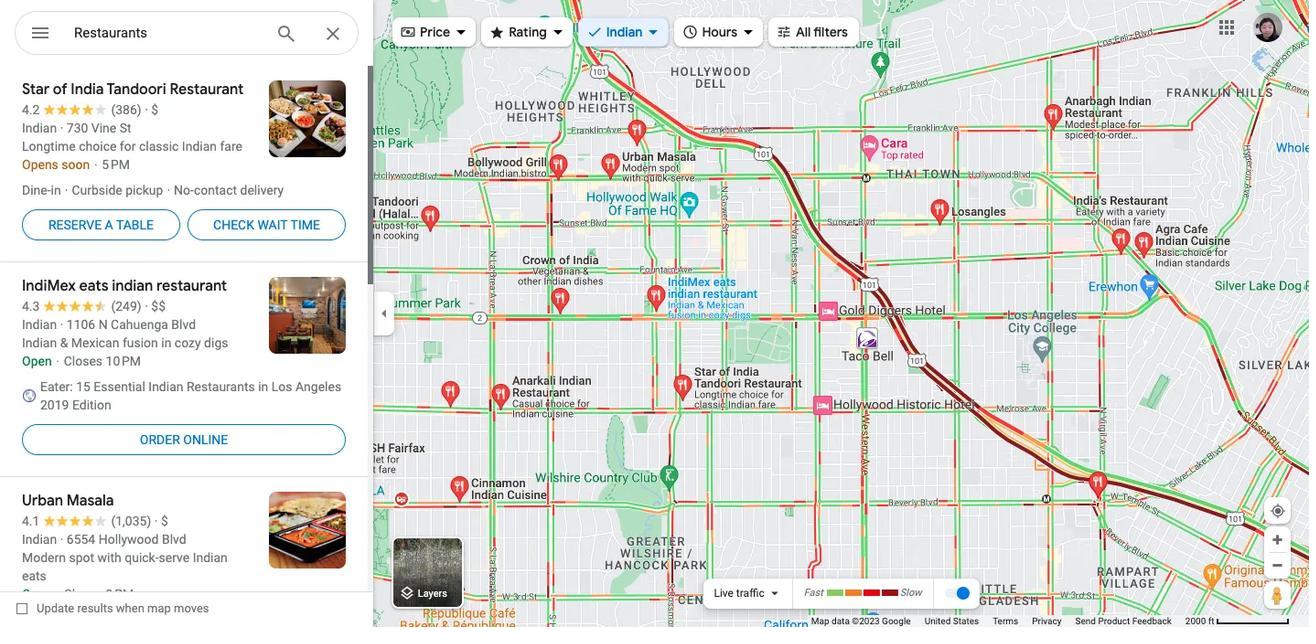 Task type: describe. For each thing, give the bounding box(es) containing it.
terms
[[993, 617, 1019, 627]]

results
[[77, 602, 113, 616]]

live
[[714, 588, 734, 600]]

live traffic
[[714, 588, 765, 600]]

traffic
[[737, 588, 765, 600]]


[[682, 22, 699, 42]]

order online link inside indimex eats indian restaurant tooltip
[[629, 284, 874, 328]]

2000 ft button
[[1186, 617, 1291, 627]]

terms button
[[993, 616, 1019, 628]]

4.3 stars 249 reviews image
[[629, 240, 742, 254]]

time
[[291, 218, 320, 233]]

send product feedback button
[[1076, 616, 1172, 628]]

product
[[1099, 617, 1131, 627]]

filters
[[814, 24, 848, 40]]

open
[[629, 270, 654, 283]]

price
[[420, 24, 451, 40]]

send
[[1076, 617, 1097, 627]]

 Show traffic  checkbox
[[944, 587, 970, 602]]

reserve a table link
[[22, 203, 180, 247]]

indian for indian
[[607, 24, 643, 40]]

 all filters
[[776, 22, 848, 42]]

feedback
[[1133, 617, 1172, 627]]

check wait time
[[213, 218, 320, 233]]

$$
[[722, 255, 734, 268]]

google maps element
[[0, 0, 1310, 628]]

update
[[37, 602, 74, 616]]

2000 ft
[[1186, 617, 1215, 627]]

zoom in image
[[1271, 534, 1285, 547]]

10 pm
[[701, 270, 731, 283]]

order online image
[[700, 298, 717, 314]]


[[489, 22, 505, 42]]

closes
[[665, 270, 698, 283]]

⋅
[[657, 270, 662, 283]]

united states button
[[925, 616, 980, 628]]

Restaurants field
[[15, 11, 359, 56]]

reserve
[[48, 218, 102, 233]]

$$ element
[[722, 255, 734, 268]]

 hours
[[682, 22, 738, 42]]

reserve a table
[[48, 218, 154, 233]]

online inside 'results for restaurants' feed
[[183, 433, 228, 448]]

order online link inside 'results for restaurants' feed
[[22, 418, 346, 462]]

states
[[954, 617, 980, 627]]

2000
[[1186, 617, 1207, 627]]

wait
[[258, 218, 288, 233]]

order online inside indimex eats indian restaurant tooltip
[[724, 298, 799, 314]]

results for restaurants feed
[[0, 66, 373, 628]]

online inside indimex eats indian restaurant tooltip
[[763, 298, 799, 314]]

order online inside 'results for restaurants' feed
[[140, 433, 228, 448]]

order inside indimex eats indian restaurant tooltip
[[724, 298, 760, 314]]

indian restaurant · $$ open ⋅ closes 10 pm
[[629, 255, 734, 283]]

indimex
[[629, 195, 683, 213]]



Task type: locate. For each thing, give the bounding box(es) containing it.
save image
[[849, 201, 866, 218]]

order online
[[724, 298, 799, 314], [140, 433, 228, 448]]

privacy button
[[1033, 616, 1062, 628]]

map
[[147, 602, 171, 616]]

check wait time link
[[188, 203, 346, 247]]

update results when map moves
[[37, 602, 209, 616]]

indian
[[607, 24, 643, 40], [629, 255, 659, 268]]

google
[[883, 617, 911, 627]]

indian inside indian restaurant · $$ open ⋅ closes 10 pm
[[629, 255, 659, 268]]

restaurant inside indimex eats indian restaurant
[[629, 217, 699, 235]]

moves
[[174, 602, 209, 616]]


[[29, 20, 51, 46]]

live traffic option
[[714, 588, 765, 600]]

restaurant
[[629, 217, 699, 235], [662, 255, 711, 268]]

indian inside popup button
[[607, 24, 643, 40]]

1 horizontal spatial order online
[[724, 298, 799, 314]]

1 vertical spatial restaurant
[[662, 255, 711, 268]]

send product feedback
[[1076, 617, 1172, 627]]

1 vertical spatial online
[[183, 433, 228, 448]]

rating
[[509, 24, 547, 40]]

check
[[213, 218, 254, 233]]

none field inside restaurants field
[[74, 22, 261, 44]]

indian
[[719, 195, 760, 213]]

None field
[[74, 22, 261, 44]]

1 vertical spatial indian
[[629, 255, 659, 268]]

©2023
[[853, 617, 880, 627]]

footer inside google maps element
[[812, 616, 1186, 628]]

·
[[715, 255, 718, 268]]

0 horizontal spatial order
[[140, 433, 180, 448]]

indian up open
[[629, 255, 659, 268]]

map data ©2023 google
[[812, 617, 911, 627]]

hours
[[703, 24, 738, 40]]

data
[[832, 617, 850, 627]]

restaurant inside indian restaurant · $$ open ⋅ closes 10 pm
[[662, 255, 711, 268]]

indimex eats indian restaurant
[[629, 195, 760, 235]]

a
[[105, 218, 113, 233]]

zoom out image
[[1271, 559, 1285, 573]]

collapse side panel image
[[374, 304, 395, 324]]

1 vertical spatial order
[[140, 433, 180, 448]]

show your location image
[[1271, 503, 1287, 520]]

1 horizontal spatial order online link
[[629, 284, 874, 328]]

fast
[[804, 588, 824, 600]]

indian restaurant element
[[629, 255, 711, 268]]

indian for indian restaurant · $$ open ⋅ closes 10 pm
[[629, 255, 659, 268]]

0 horizontal spatial order online
[[140, 433, 228, 448]]

order inside 'results for restaurants' feed
[[140, 433, 180, 448]]

4.3
[[629, 241, 644, 254]]

map
[[812, 617, 830, 627]]

0 vertical spatial order
[[724, 298, 760, 314]]

 rating
[[489, 22, 547, 42]]

slow
[[901, 588, 922, 600]]

indian button
[[578, 12, 670, 52]]

price button
[[393, 12, 476, 52]]

footer containing map data ©2023 google
[[812, 616, 1186, 628]]

united
[[925, 617, 951, 627]]

0 horizontal spatial order online link
[[22, 418, 346, 462]]

eats
[[686, 195, 715, 213]]

0 vertical spatial indian
[[607, 24, 643, 40]]

order online link
[[629, 284, 874, 328], [22, 418, 346, 462]]

layers
[[418, 589, 448, 601]]

 search field
[[15, 11, 359, 59]]

restaurant down 4.3 stars 249 reviews image on the top of page
[[662, 255, 711, 268]]

table
[[116, 218, 154, 233]]

0 vertical spatial online
[[763, 298, 799, 314]]

indian left  at the top of the page
[[607, 24, 643, 40]]

1 vertical spatial order online
[[140, 433, 228, 448]]

Update results when map moves checkbox
[[16, 598, 209, 621]]

indimex eats indian restaurant tooltip
[[614, 87, 1310, 337]]

(249)
[[716, 241, 742, 254]]

google account: michele murakami  
(michele.murakami@adept.ai) image
[[1254, 12, 1283, 42]]

0 vertical spatial order online
[[724, 298, 799, 314]]

ft
[[1209, 617, 1215, 627]]

online
[[763, 298, 799, 314], [183, 433, 228, 448]]

1 horizontal spatial order
[[724, 298, 760, 314]]

show street view coverage image
[[1265, 582, 1292, 610]]

0 horizontal spatial online
[[183, 433, 228, 448]]

directions image
[[806, 201, 822, 218]]

1 horizontal spatial online
[[763, 298, 799, 314]]

all
[[796, 24, 811, 40]]

when
[[116, 602, 144, 616]]

restaurant down "indimex"
[[629, 217, 699, 235]]


[[776, 22, 793, 42]]

0 vertical spatial restaurant
[[629, 217, 699, 235]]

footer
[[812, 616, 1186, 628]]

1 vertical spatial order online link
[[22, 418, 346, 462]]

order
[[724, 298, 760, 314], [140, 433, 180, 448]]

 button
[[15, 11, 66, 59]]

privacy
[[1033, 617, 1062, 627]]

indimex eats indian restaurant element
[[629, 193, 792, 237]]

0 vertical spatial order online link
[[629, 284, 874, 328]]

united states
[[925, 617, 980, 627]]



Task type: vqa. For each thing, say whether or not it's contained in the screenshot.
2nd 3114 US dollars text field
no



